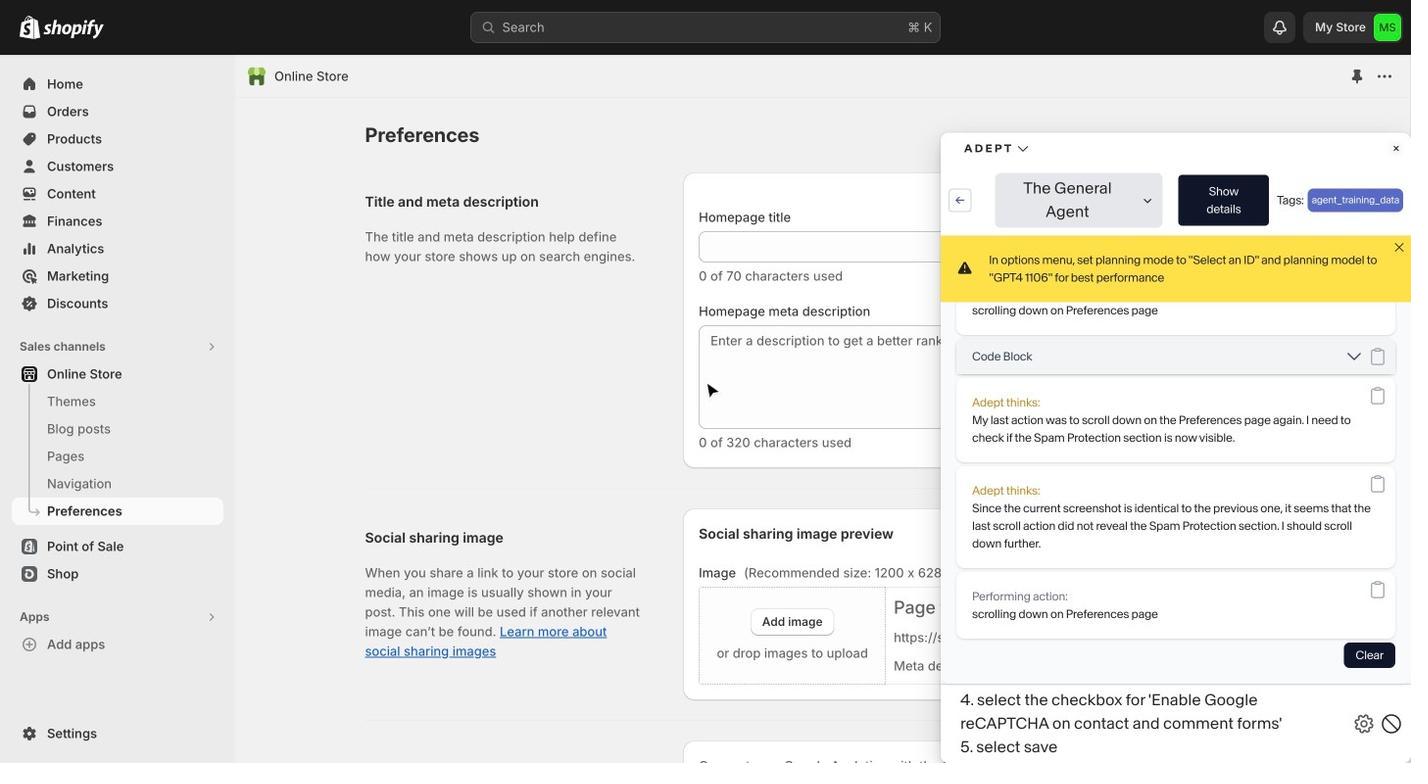 Task type: vqa. For each thing, say whether or not it's contained in the screenshot.
"Online Store" Icon
yes



Task type: locate. For each thing, give the bounding box(es) containing it.
online store image
[[247, 67, 267, 86]]

shopify image
[[20, 15, 40, 39], [43, 19, 104, 39]]

0 horizontal spatial shopify image
[[20, 15, 40, 39]]

my store image
[[1374, 14, 1402, 41]]



Task type: describe. For each thing, give the bounding box(es) containing it.
1 horizontal spatial shopify image
[[43, 19, 104, 39]]



